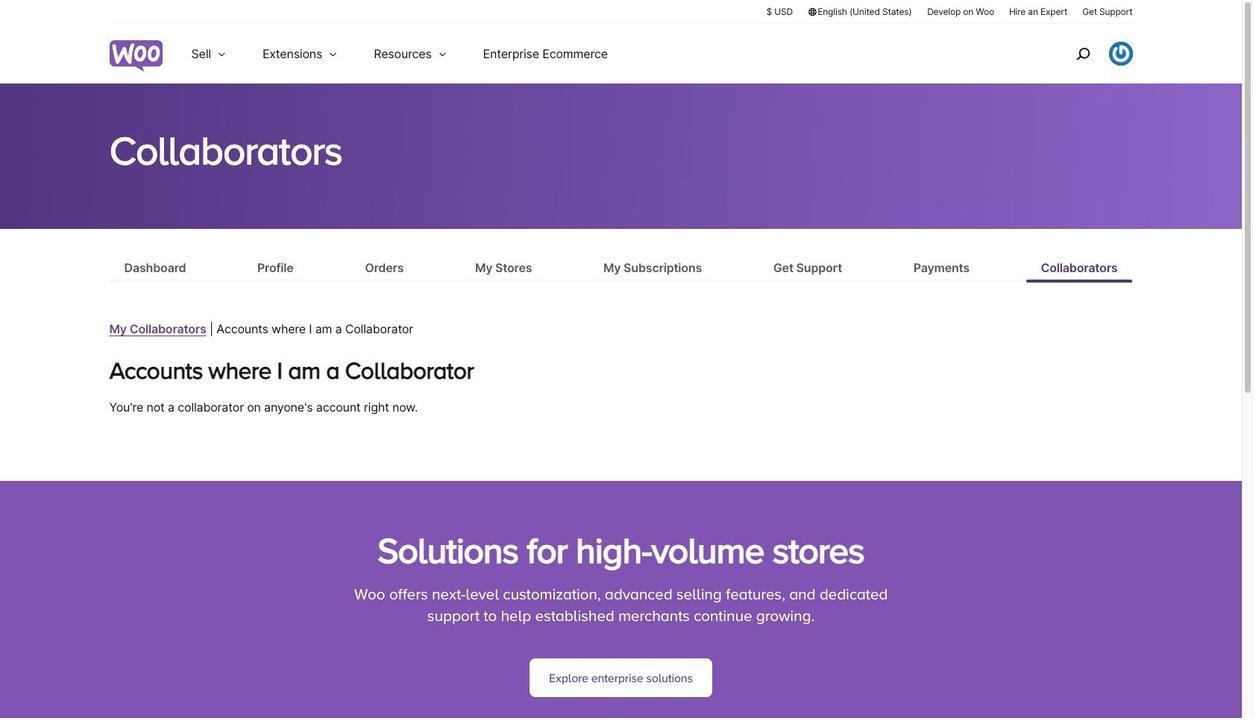 Task type: describe. For each thing, give the bounding box(es) containing it.
service navigation menu element
[[1044, 29, 1133, 78]]

open account menu image
[[1109, 42, 1133, 66]]



Task type: vqa. For each thing, say whether or not it's contained in the screenshot.
staff
no



Task type: locate. For each thing, give the bounding box(es) containing it.
search image
[[1071, 42, 1095, 66]]



